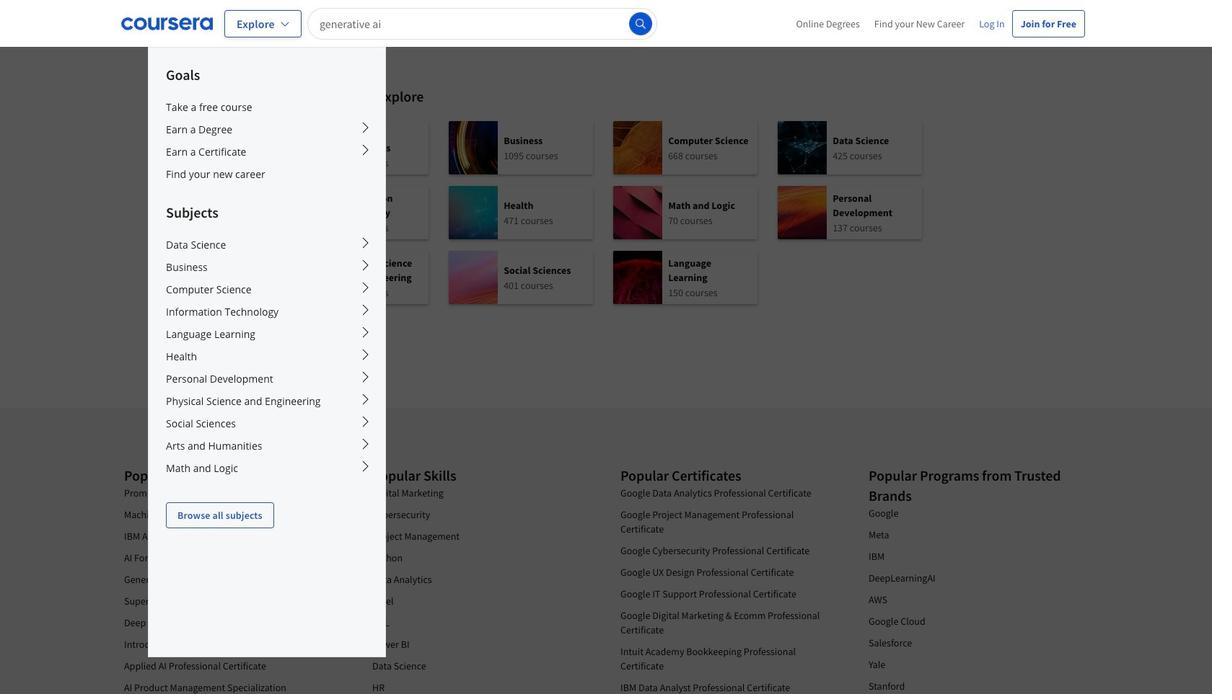 Task type: describe. For each thing, give the bounding box(es) containing it.
coursera image
[[121, 12, 213, 35]]

What do you want to learn? text field
[[307, 8, 657, 39]]



Task type: vqa. For each thing, say whether or not it's contained in the screenshot.
The Mobile at the left of page
no



Task type: locate. For each thing, give the bounding box(es) containing it.
list
[[284, 121, 922, 316], [124, 486, 330, 695], [372, 486, 579, 695], [620, 486, 827, 695], [869, 507, 1075, 695]]

list item
[[124, 486, 330, 501], [372, 486, 579, 501], [620, 486, 827, 501], [869, 507, 1075, 521], [124, 508, 330, 523], [372, 508, 579, 523], [620, 508, 827, 537], [869, 528, 1075, 543], [124, 530, 330, 544], [372, 530, 579, 544], [620, 544, 827, 559], [869, 550, 1075, 564], [124, 551, 330, 566], [372, 551, 579, 566], [620, 566, 827, 580], [869, 572, 1075, 586], [124, 573, 330, 587], [372, 573, 579, 587], [620, 587, 827, 602], [869, 593, 1075, 608], [124, 595, 330, 609], [372, 595, 579, 609], [620, 609, 827, 638], [869, 615, 1075, 629], [124, 616, 330, 631], [372, 616, 579, 631], [869, 636, 1075, 651], [124, 638, 330, 652], [372, 638, 579, 652], [620, 645, 827, 674], [869, 658, 1075, 673], [124, 660, 330, 674], [372, 660, 579, 674], [869, 680, 1075, 694], [124, 681, 330, 695], [372, 681, 579, 695], [620, 681, 827, 695]]

None search field
[[307, 8, 657, 39]]

explore menu element
[[149, 48, 385, 529]]

footer
[[0, 409, 1212, 695]]



